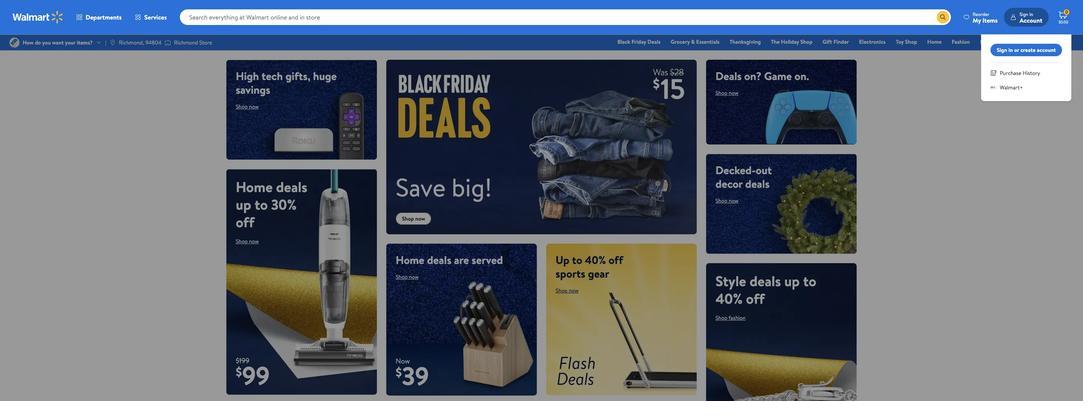 Task type: locate. For each thing, give the bounding box(es) containing it.
1 vertical spatial to
[[572, 253, 582, 268]]

in
[[1030, 11, 1033, 17]]

home deals up to 30% off
[[236, 178, 307, 232]]

1 vertical spatial walmart+
[[1000, 84, 1023, 92]]

deals
[[648, 38, 661, 46], [716, 68, 742, 84]]

0 horizontal spatial to
[[255, 195, 268, 215]]

shop fashion
[[716, 314, 746, 322]]

0 horizontal spatial 40%
[[585, 253, 606, 268]]

Search search field
[[180, 9, 951, 25]]

on.
[[795, 68, 809, 84]]

now for up to 40% off sports gear
[[569, 287, 579, 295]]

big!
[[452, 170, 492, 205]]

off inside up to 40% off sports gear
[[609, 253, 623, 268]]

walmart+ link
[[1044, 38, 1074, 46], [991, 84, 1063, 92]]

are
[[454, 253, 469, 268]]

1 vertical spatial home
[[236, 178, 273, 197]]

gift
[[823, 38, 832, 46]]

or
[[1015, 46, 1020, 54]]

0 vertical spatial sign
[[1020, 11, 1029, 17]]

purchase
[[1000, 69, 1022, 77]]

up inside home deals up to 30% off
[[236, 195, 251, 215]]

thanksgiving
[[730, 38, 761, 46]]

1 vertical spatial sign
[[997, 46, 1007, 54]]

walmart image
[[13, 11, 63, 23]]

now for home deals are served
[[409, 273, 419, 281]]

shop
[[801, 38, 813, 46], [905, 38, 917, 46], [716, 89, 728, 97], [236, 103, 248, 111], [716, 197, 728, 205], [402, 215, 414, 223], [236, 238, 248, 246], [396, 273, 408, 281], [556, 287, 568, 295], [716, 314, 728, 322]]

shop for up to 40% off sports gear
[[556, 287, 568, 295]]

$ inside $199 $ 99
[[236, 364, 242, 381]]

1 vertical spatial off
[[609, 253, 623, 268]]

toy shop
[[896, 38, 917, 46]]

off
[[236, 213, 255, 232], [609, 253, 623, 268], [746, 289, 765, 309]]

shop now link for save big!
[[396, 213, 432, 225]]

39
[[402, 359, 429, 394]]

40% right up
[[585, 253, 606, 268]]

1 horizontal spatial walmart+
[[1047, 38, 1071, 46]]

now
[[729, 89, 739, 97], [249, 103, 259, 111], [729, 197, 739, 205], [415, 215, 425, 223], [249, 238, 259, 246], [409, 273, 419, 281], [569, 287, 579, 295]]

2 vertical spatial home
[[396, 253, 425, 268]]

deals inside home deals up to 30% off
[[276, 178, 307, 197]]

now for decked-out decor deals
[[729, 197, 739, 205]]

walmart+ up account
[[1047, 38, 1071, 46]]

up
[[556, 253, 570, 268]]

the
[[771, 38, 780, 46]]

shop for deals on? game on.
[[716, 89, 728, 97]]

walmart+ link down $0.00
[[1044, 38, 1074, 46]]

sign inside button
[[997, 46, 1007, 54]]

$ for 39
[[396, 364, 402, 382]]

shop now link for decked-out decor deals
[[716, 197, 739, 205]]

&
[[691, 38, 695, 46]]

1 horizontal spatial off
[[609, 253, 623, 268]]

2 vertical spatial off
[[746, 289, 765, 309]]

0 vertical spatial to
[[255, 195, 268, 215]]

1 vertical spatial up
[[785, 272, 800, 291]]

$
[[236, 364, 242, 381], [396, 364, 402, 382]]

electronics
[[859, 38, 886, 46]]

deals inside black friday deals link
[[648, 38, 661, 46]]

to for style
[[803, 272, 817, 291]]

debit
[[1024, 38, 1037, 46]]

gift finder
[[823, 38, 849, 46]]

shop now for home deals up to 30% off
[[236, 238, 259, 246]]

game
[[764, 68, 792, 84]]

shop now for deals on? game on.
[[716, 89, 739, 97]]

shop now for home deals are served
[[396, 273, 419, 281]]

now dollar 39 null group
[[386, 357, 429, 396]]

high
[[236, 68, 259, 84]]

sports
[[556, 266, 586, 281]]

grocery & essentials link
[[667, 38, 723, 46]]

deals on? game on.
[[716, 68, 809, 84]]

1 horizontal spatial sign
[[1020, 11, 1029, 17]]

40%
[[585, 253, 606, 268], [716, 289, 743, 309]]

deals left on?
[[716, 68, 742, 84]]

$199 $ 99
[[236, 356, 270, 393]]

up
[[236, 195, 251, 215], [785, 272, 800, 291]]

2 horizontal spatial off
[[746, 289, 765, 309]]

1 horizontal spatial 40%
[[716, 289, 743, 309]]

off inside style deals up to 40% off
[[746, 289, 765, 309]]

to inside home deals up to 30% off
[[255, 195, 268, 215]]

home inside home deals up to 30% off
[[236, 178, 273, 197]]

account
[[1020, 16, 1043, 24]]

0 horizontal spatial up
[[236, 195, 251, 215]]

shop for home deals up to 30% off
[[236, 238, 248, 246]]

shop now link
[[716, 89, 739, 97], [236, 103, 259, 111], [716, 197, 739, 205], [396, 213, 432, 225], [236, 238, 259, 246], [396, 273, 419, 281], [556, 287, 579, 295]]

one debit
[[1011, 38, 1037, 46]]

deals right 'friday'
[[648, 38, 661, 46]]

off inside home deals up to 30% off
[[236, 213, 255, 232]]

1 horizontal spatial $
[[396, 364, 402, 382]]

electronics link
[[856, 38, 889, 46]]

now $ 39
[[396, 357, 429, 394]]

1 horizontal spatial deals
[[716, 68, 742, 84]]

on?
[[745, 68, 762, 84]]

grocery & essentials
[[671, 38, 720, 46]]

shop now link for home deals are served
[[396, 273, 419, 281]]

shop now for high tech gifts, huge savings
[[236, 103, 259, 111]]

deals inside style deals up to 40% off
[[750, 272, 781, 291]]

toy shop link
[[893, 38, 921, 46]]

1 horizontal spatial up
[[785, 272, 800, 291]]

0 horizontal spatial home
[[236, 178, 273, 197]]

home
[[928, 38, 942, 46], [236, 178, 273, 197], [396, 253, 425, 268]]

walmart+ link down purchase history link
[[991, 84, 1063, 92]]

40% inside style deals up to 40% off
[[716, 289, 743, 309]]

services
[[144, 13, 167, 22]]

1 vertical spatial 40%
[[716, 289, 743, 309]]

home deals are served
[[396, 253, 503, 268]]

shop for high tech gifts, huge savings
[[236, 103, 248, 111]]

0 vertical spatial walmart+ link
[[1044, 38, 1074, 46]]

reorder my items
[[973, 11, 998, 24]]

walmart+ down purchase
[[1000, 84, 1023, 92]]

0 horizontal spatial sign
[[997, 46, 1007, 54]]

decked-
[[716, 163, 756, 178]]

walmart+
[[1047, 38, 1071, 46], [1000, 84, 1023, 92]]

now for deals on? game on.
[[729, 89, 739, 97]]

2 vertical spatial to
[[803, 272, 817, 291]]

holiday
[[781, 38, 799, 46]]

2 horizontal spatial home
[[928, 38, 942, 46]]

sign inside sign in account
[[1020, 11, 1029, 17]]

reorder
[[973, 11, 990, 17]]

shop now link for home deals up to 30% off
[[236, 238, 259, 246]]

black
[[618, 38, 630, 46]]

40% up shop fashion
[[716, 289, 743, 309]]

0 vertical spatial deals
[[648, 38, 661, 46]]

thanksgiving link
[[726, 38, 765, 46]]

tech
[[262, 68, 283, 84]]

$ inside now $ 39
[[396, 364, 402, 382]]

style
[[716, 272, 746, 291]]

decor
[[716, 176, 743, 191]]

shop for style deals up to 40% off
[[716, 314, 728, 322]]

0 vertical spatial 40%
[[585, 253, 606, 268]]

sign
[[1020, 11, 1029, 17], [997, 46, 1007, 54]]

1 vertical spatial deals
[[716, 68, 742, 84]]

1 horizontal spatial home
[[396, 253, 425, 268]]

departments
[[86, 13, 122, 22]]

services button
[[128, 8, 174, 27]]

0 horizontal spatial off
[[236, 213, 255, 232]]

0 vertical spatial up
[[236, 195, 251, 215]]

decked-out decor deals
[[716, 163, 772, 191]]

home link
[[924, 38, 945, 46]]

$ for 99
[[236, 364, 242, 381]]

0 horizontal spatial deals
[[648, 38, 661, 46]]

2 horizontal spatial to
[[803, 272, 817, 291]]

fashion link
[[949, 38, 974, 46]]

served
[[472, 253, 503, 268]]

1 horizontal spatial to
[[572, 253, 582, 268]]

black friday deals link
[[614, 38, 664, 46]]

now
[[396, 357, 410, 367]]

shop now for decked-out decor deals
[[716, 197, 739, 205]]

0 vertical spatial off
[[236, 213, 255, 232]]

to inside style deals up to 40% off
[[803, 272, 817, 291]]

gift finder link
[[819, 38, 853, 46]]

deals
[[745, 176, 770, 191], [276, 178, 307, 197], [427, 253, 452, 268], [750, 272, 781, 291]]

up inside style deals up to 40% off
[[785, 272, 800, 291]]

registry link
[[977, 38, 1004, 46]]

0 horizontal spatial $
[[236, 364, 242, 381]]

99
[[242, 359, 270, 393]]



Task type: vqa. For each thing, say whether or not it's contained in the screenshot.
1st (7) from the left
no



Task type: describe. For each thing, give the bounding box(es) containing it.
shop fashion link
[[716, 314, 746, 322]]

1 vertical spatial walmart+ link
[[991, 84, 1063, 92]]

gear
[[588, 266, 609, 281]]

departments button
[[70, 8, 128, 27]]

0 $0.00
[[1059, 9, 1069, 25]]

fashion
[[729, 314, 746, 322]]

sign in or create account
[[997, 46, 1056, 54]]

savings
[[236, 82, 270, 97]]

$0.00
[[1059, 19, 1069, 25]]

shop now link for high tech gifts, huge savings
[[236, 103, 259, 111]]

save
[[396, 170, 446, 205]]

one
[[1011, 38, 1022, 46]]

grocery
[[671, 38, 690, 46]]

up to 40% off sports gear
[[556, 253, 623, 281]]

now for home deals up to 30% off
[[249, 238, 259, 246]]

shop now for save big!
[[402, 215, 425, 223]]

the holiday shop
[[771, 38, 813, 46]]

shop now for up to 40% off sports gear
[[556, 287, 579, 295]]

sign in account
[[1020, 11, 1043, 24]]

friday
[[632, 38, 646, 46]]

shop for save big!
[[402, 215, 414, 223]]

purchase history link
[[991, 69, 1063, 77]]

to for home
[[255, 195, 268, 215]]

fashion
[[952, 38, 970, 46]]

history
[[1023, 69, 1041, 77]]

sign for account
[[1020, 11, 1029, 17]]

off for style deals up to 40% off
[[746, 289, 765, 309]]

Walmart Site-Wide search field
[[180, 9, 951, 25]]

essentials
[[696, 38, 720, 46]]

registry
[[980, 38, 1000, 46]]

deals for home deals are served
[[427, 253, 452, 268]]

items
[[983, 16, 998, 24]]

shop for decked-out decor deals
[[716, 197, 728, 205]]

toy
[[896, 38, 904, 46]]

up for home deals up to 30% off
[[236, 195, 251, 215]]

style deals up to 40% off
[[716, 272, 817, 309]]

sign in or create account button
[[991, 44, 1063, 56]]

finder
[[834, 38, 849, 46]]

huge
[[313, 68, 337, 84]]

0
[[1066, 9, 1068, 15]]

shop now link for up to 40% off sports gear
[[556, 287, 579, 295]]

black friday deals
[[618, 38, 661, 46]]

shop for home deals are served
[[396, 273, 408, 281]]

0 horizontal spatial walmart+
[[1000, 84, 1023, 92]]

shop now link for deals on? game on.
[[716, 89, 739, 97]]

off for home deals up to 30% off
[[236, 213, 255, 232]]

40% inside up to 40% off sports gear
[[585, 253, 606, 268]]

deals inside 'decked-out decor deals'
[[745, 176, 770, 191]]

one debit link
[[1007, 38, 1041, 46]]

$199
[[236, 356, 249, 366]]

0 vertical spatial walmart+
[[1047, 38, 1071, 46]]

save big!
[[396, 170, 492, 205]]

deals for style deals up to 40% off
[[750, 272, 781, 291]]

sign for or
[[997, 46, 1007, 54]]

to inside up to 40% off sports gear
[[572, 253, 582, 268]]

the holiday shop link
[[768, 38, 816, 46]]

deals for home deals up to 30% off
[[276, 178, 307, 197]]

search icon image
[[940, 14, 946, 20]]

create
[[1021, 46, 1036, 54]]

account
[[1037, 46, 1056, 54]]

out
[[756, 163, 772, 178]]

home for 39
[[396, 253, 425, 268]]

now for high tech gifts, huge savings
[[249, 103, 259, 111]]

walmart+ image
[[991, 84, 997, 91]]

up for style deals up to 40% off
[[785, 272, 800, 291]]

0 vertical spatial home
[[928, 38, 942, 46]]

gifts,
[[286, 68, 311, 84]]

home for 99
[[236, 178, 273, 197]]

high tech gifts, huge savings
[[236, 68, 337, 97]]

purchase history
[[1000, 69, 1041, 77]]

30%
[[271, 195, 297, 215]]

in
[[1009, 46, 1013, 54]]

now for save big!
[[415, 215, 425, 223]]

my
[[973, 16, 981, 24]]

was dollar $199, now dollar 99 group
[[226, 356, 270, 395]]



